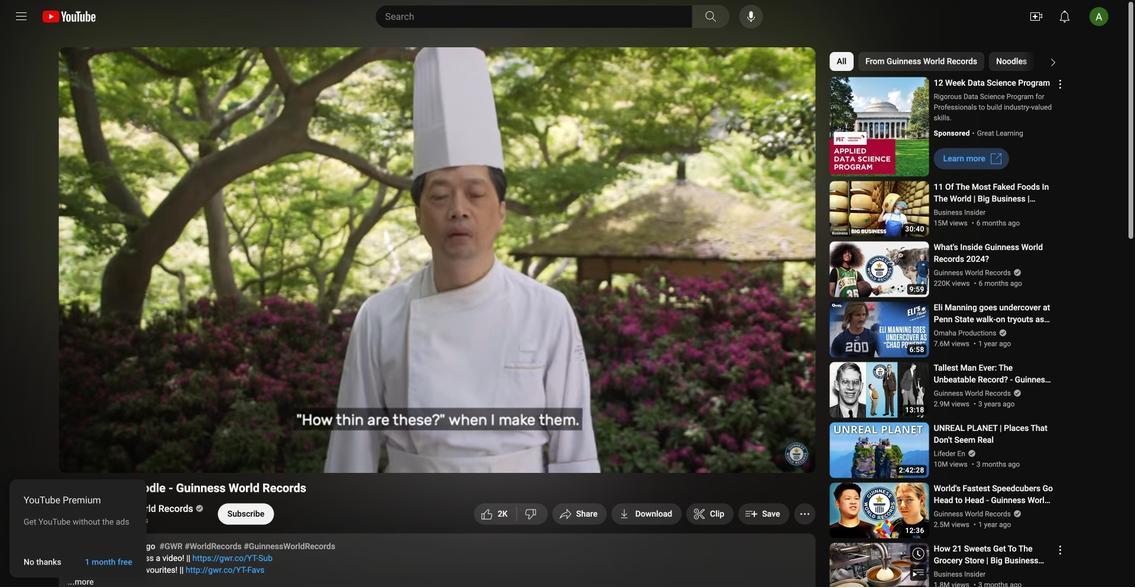 Task type: locate. For each thing, give the bounding box(es) containing it.
seek slider slider
[[66, 436, 808, 448]]

verified image down 'unreal planet | places that don't seem real by lifeder en 10,858,949 views 3 months ago 2 hours, 42 minutes' element
[[965, 449, 976, 458]]

avatar image image
[[1090, 7, 1108, 26]]

2 hours, 42 minutes, 28 seconds element
[[899, 467, 924, 474]]

verified image
[[1011, 510, 1022, 518]]

youtube video player element
[[59, 47, 816, 473]]

11 of the most faked foods in the world | big business | insider business by business insider 15,030,241 views 6 months ago 30 minutes element
[[934, 181, 1053, 205]]

verified image down tallest man ever: the unbeatable record? - guinness world records by guinness world records 2,944,297 views 3 years ago 13 minutes, 18 seconds element
[[1011, 389, 1022, 397]]

autoplay is on image
[[639, 454, 661, 463]]

6 minutes, 58 seconds element
[[909, 346, 924, 353]]

verified image for eli manning goes undercover at penn state walk-on tryouts as "chad powers" by omaha productions 7,657,272 views 1 year ago 6 minutes, 58 seconds element
[[996, 329, 1007, 337]]

None search field
[[354, 5, 732, 28]]

verified image down eli manning goes undercover at penn state walk-on tryouts as "chad powers" by omaha productions 7,657,272 views 1 year ago 6 minutes, 58 seconds element
[[996, 329, 1007, 337]]

tab list
[[830, 47, 1135, 76]]

None text field
[[943, 154, 985, 163], [635, 509, 672, 519], [24, 557, 61, 567], [85, 557, 132, 567], [943, 154, 985, 163], [635, 509, 672, 519], [24, 557, 61, 567], [85, 557, 132, 567]]

None text field
[[227, 509, 264, 519]]

11.9 million subscribers element
[[90, 515, 201, 526]]

verified image for 'unreal planet | places that don't seem real by lifeder en 10,858,949 views 3 months ago 2 hours, 42 minutes' element
[[965, 449, 976, 458]]

verified image down what's inside guinness world records 2024? by guinness world records 220,048 views 6 months ago 9 minutes, 59 seconds element
[[1011, 268, 1022, 277]]

tallest man ever: the unbeatable record? - guinness world records by guinness world records 2,944,297 views 3 years ago 13 minutes, 18 seconds element
[[934, 362, 1053, 386]]

verified image
[[1011, 268, 1022, 277], [996, 329, 1007, 337], [1011, 389, 1022, 397], [965, 449, 976, 458], [193, 504, 204, 512]]

what's inside guinness world records 2024? by guinness world records 220,048 views 6 months ago 9 minutes, 59 seconds element
[[934, 241, 1053, 265]]

verified image for what's inside guinness world records 2024? by guinness world records 220,048 views 6 months ago 9 minutes, 59 seconds element
[[1011, 268, 1022, 277]]



Task type: vqa. For each thing, say whether or not it's contained in the screenshot.
1 for procrastinate
no



Task type: describe. For each thing, give the bounding box(es) containing it.
Search text field
[[385, 9, 690, 24]]

unreal planet | places that don't seem real by lifeder en 10,858,949 views 3 months ago 2 hours, 42 minutes element
[[934, 422, 1053, 446]]

verified image for tallest man ever: the unbeatable record? - guinness world records by guinness world records 2,944,297 views 3 years ago 13 minutes, 18 seconds element
[[1011, 389, 1022, 397]]

eli manning goes undercover at penn state walk-on tryouts as "chad powers" by omaha productions 7,657,272 views 1 year ago 6 minutes, 58 seconds element
[[934, 302, 1053, 325]]

30 minutes, 40 seconds element
[[905, 226, 924, 233]]

9 minutes, 59 seconds element
[[909, 286, 924, 293]]

sponsored image
[[934, 128, 977, 139]]

13 minutes, 18 seconds element
[[905, 406, 924, 414]]

12 minutes, 36 seconds element
[[905, 527, 924, 534]]

verified image up 11.9 million subscribers element
[[193, 504, 204, 512]]

world's fastest speedcubers go head to head - guinness world records by guinness world records 2,547,897 views 1 year ago 12 minutes, 36 seconds element
[[934, 483, 1053, 506]]

how 21 sweets get to the grocery store | big business marathon | business insider by business insider 1,864,471 views 3 months ago 2 hours, 44 minutes element
[[934, 543, 1053, 567]]



